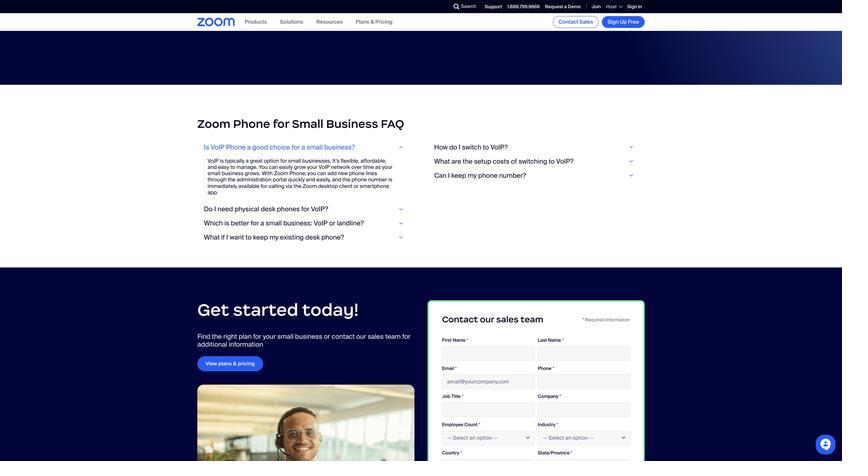 Task type: locate. For each thing, give the bounding box(es) containing it.
2 horizontal spatial zoom
[[303, 183, 317, 190]]

what left if
[[204, 233, 220, 242]]

None text field
[[442, 347, 535, 361], [538, 375, 631, 390], [442, 403, 535, 418], [442, 347, 535, 361], [538, 375, 631, 390], [442, 403, 535, 418]]

voip? down "how do i switch to voip?" dropdown button
[[557, 157, 574, 166]]

1 horizontal spatial our
[[480, 315, 495, 325]]

phone
[[233, 117, 270, 131], [226, 143, 246, 152], [538, 366, 552, 372]]

0 horizontal spatial voip?
[[311, 205, 328, 214]]

* right email
[[455, 366, 457, 372]]

2 horizontal spatial your
[[382, 164, 393, 171]]

sign up free link
[[602, 16, 645, 28]]

your
[[307, 164, 318, 171], [382, 164, 393, 171], [263, 333, 276, 341]]

1 vertical spatial voip?
[[557, 157, 574, 166]]

what if i want to keep my existing desk phone?
[[204, 233, 344, 242]]

phone down over
[[352, 177, 367, 183]]

1.888.799.9666 link
[[508, 4, 540, 9]]

the inside find the right plan for your small business or contact our sales team for additional information
[[212, 333, 222, 341]]

contact sales
[[559, 18, 594, 25]]

zoom down the you
[[303, 183, 317, 190]]

2 vertical spatial is
[[225, 219, 230, 228]]

1.888.799.9666
[[508, 4, 540, 9]]

count
[[465, 422, 478, 428]]

today!
[[302, 300, 359, 321]]

phone down setup at the right top
[[479, 171, 498, 180]]

phone up good
[[233, 117, 270, 131]]

0 horizontal spatial sales
[[368, 333, 384, 341]]

can right the you
[[318, 170, 326, 177]]

sign left up
[[608, 18, 619, 25]]

1 horizontal spatial name
[[548, 338, 561, 344]]

company *
[[538, 394, 562, 400]]

1 vertical spatial keep
[[253, 233, 268, 242]]

* right industry
[[557, 422, 559, 428]]

voip
[[211, 143, 225, 152], [208, 158, 219, 165], [319, 164, 330, 171], [314, 219, 328, 228]]

1 vertical spatial or
[[329, 219, 336, 228]]

1 vertical spatial my
[[270, 233, 279, 242]]

1 name from the left
[[453, 338, 466, 344]]

2 vertical spatial phone
[[538, 366, 552, 372]]

i right can
[[448, 171, 450, 180]]

join link
[[592, 4, 601, 9]]

voip? up which is better for a small business: voip or landline? dropdown button
[[311, 205, 328, 214]]

* right company
[[560, 394, 562, 400]]

desk down which is better for a small business: voip or landline? dropdown button
[[305, 233, 320, 242]]

i
[[459, 143, 461, 152], [448, 171, 450, 180], [214, 205, 216, 214], [227, 233, 228, 242]]

1 vertical spatial sign
[[608, 18, 619, 25]]

network
[[331, 164, 350, 171]]

1 vertical spatial desk
[[305, 233, 320, 242]]

grow
[[294, 164, 306, 171]]

0 vertical spatial &
[[371, 19, 374, 25]]

phone,
[[290, 170, 307, 177]]

keep
[[452, 171, 467, 180], [253, 233, 268, 242]]

* right the country
[[461, 451, 462, 457]]

easily,
[[317, 177, 331, 183]]

2 name from the left
[[548, 338, 561, 344]]

or up phone?
[[329, 219, 336, 228]]

* left required at the right of page
[[583, 317, 584, 323]]

1 horizontal spatial business
[[295, 333, 323, 341]]

0 horizontal spatial business
[[222, 170, 244, 177]]

keep right want
[[253, 233, 268, 242]]

the
[[463, 157, 473, 166], [228, 177, 236, 183], [343, 177, 351, 183], [294, 183, 302, 190], [212, 333, 222, 341]]

and right easily,
[[332, 177, 341, 183]]

try free today link
[[197, 9, 247, 25]]

0 vertical spatial keep
[[452, 171, 467, 180]]

None search field
[[430, 1, 456, 12]]

1 vertical spatial zoom
[[274, 170, 288, 177]]

0 vertical spatial team
[[521, 315, 544, 325]]

1 horizontal spatial voip?
[[491, 143, 508, 152]]

to right switching
[[549, 157, 555, 166]]

0 vertical spatial contact
[[559, 18, 579, 25]]

flexible,
[[341, 158, 360, 165]]

which is better for a small business: voip or landline?
[[204, 219, 364, 228]]

0 horizontal spatial name
[[453, 338, 466, 344]]

0 vertical spatial my
[[468, 171, 477, 180]]

what if i want to keep my existing desk phone? button
[[204, 233, 408, 242]]

phone?
[[322, 233, 344, 242]]

phone up typically
[[226, 143, 246, 152]]

for
[[273, 117, 289, 131], [292, 143, 300, 152], [281, 158, 287, 165], [261, 183, 268, 190], [301, 205, 310, 214], [251, 219, 259, 228], [253, 333, 262, 341], [403, 333, 411, 341]]

manage.
[[237, 164, 258, 171]]

or inside find the right plan for your small business or contact our sales team for additional information
[[324, 333, 330, 341]]

is
[[220, 158, 224, 165], [389, 177, 393, 183], [225, 219, 230, 228]]

the right through
[[228, 177, 236, 183]]

easy
[[218, 164, 229, 171]]

can right "you"
[[269, 164, 278, 171]]

is
[[204, 143, 209, 152]]

0 vertical spatial business
[[222, 170, 244, 177]]

voip right is
[[211, 143, 225, 152]]

is right number
[[389, 177, 393, 183]]

i right if
[[227, 233, 228, 242]]

is left typically
[[220, 158, 224, 165]]

phone
[[349, 170, 365, 177], [479, 171, 498, 180], [352, 177, 367, 183]]

search image
[[454, 4, 460, 10]]

0 horizontal spatial keep
[[253, 233, 268, 242]]

* right title
[[462, 394, 464, 400]]

1 horizontal spatial is
[[225, 219, 230, 228]]

0 vertical spatial sales
[[497, 315, 519, 325]]

number?
[[499, 171, 526, 180]]

0 vertical spatial what
[[434, 157, 450, 166]]

1 horizontal spatial my
[[468, 171, 477, 180]]

switch
[[462, 143, 482, 152]]

state/province *
[[538, 451, 573, 457]]

a left good
[[247, 143, 251, 152]]

1 horizontal spatial can
[[318, 170, 326, 177]]

what down how
[[434, 157, 450, 166]]

0 vertical spatial our
[[480, 315, 495, 325]]

0 horizontal spatial and
[[208, 164, 217, 171]]

sales inside find the right plan for your small business or contact our sales team for additional information
[[368, 333, 384, 341]]

plans
[[356, 19, 370, 25]]

1 horizontal spatial sign
[[628, 4, 637, 9]]

0 vertical spatial sign
[[628, 4, 637, 9]]

1 horizontal spatial contact
[[559, 18, 579, 25]]

2 horizontal spatial and
[[332, 177, 341, 183]]

0 horizontal spatial sign
[[608, 18, 619, 25]]

phone down the last
[[538, 366, 552, 372]]

voip down is
[[208, 158, 219, 165]]

* right the state/province in the right bottom of the page
[[571, 451, 573, 457]]

company
[[538, 394, 559, 400]]

faq
[[381, 117, 404, 131]]

sign in link
[[628, 4, 643, 9]]

zoom logo image
[[197, 18, 235, 26]]

1 horizontal spatial what
[[434, 157, 450, 166]]

2 horizontal spatial is
[[389, 177, 393, 183]]

is for which is better for a small business: voip or landline?
[[225, 219, 230, 228]]

keep down are
[[452, 171, 467, 180]]

voip is typically a great option for small businesses. it's flexible, affordable, and easy to manage. you can easily grow your voip network over time as your small business grows. with zoom phone, you can add new phone lines through the administration portal quickly and easily, and the phone number is immediately available for calling via the zoom desktop client or smartphone app.
[[208, 158, 393, 196]]

contact our sales team
[[442, 315, 544, 325]]

or left contact in the bottom of the page
[[324, 333, 330, 341]]

1 horizontal spatial team
[[521, 315, 544, 325]]

0 vertical spatial zoom
[[197, 117, 231, 131]]

setup
[[474, 157, 492, 166]]

option
[[264, 158, 279, 165]]

0 horizontal spatial contact
[[442, 315, 478, 325]]

1 vertical spatial sales
[[368, 333, 384, 341]]

the down network
[[343, 177, 351, 183]]

resources button
[[317, 19, 343, 25]]

sign
[[628, 4, 637, 9], [608, 18, 619, 25]]

contact our sales team element
[[428, 301, 645, 462]]

how
[[434, 143, 448, 152]]

1 horizontal spatial and
[[306, 177, 315, 183]]

contact
[[332, 333, 355, 341]]

is left better
[[225, 219, 230, 228]]

desk left the phones
[[261, 205, 276, 214]]

a down do i need physical desk phones for voip?
[[261, 219, 264, 228]]

great
[[250, 158, 263, 165]]

contact up first name *
[[442, 315, 478, 325]]

i right do
[[459, 143, 461, 152]]

0 horizontal spatial team
[[386, 333, 401, 341]]

sales
[[580, 18, 594, 25]]

small down get started today!
[[278, 333, 294, 341]]

contact for contact our sales team
[[442, 315, 478, 325]]

0 horizontal spatial &
[[233, 361, 237, 368]]

is for voip is typically a great option for small businesses. it's flexible, affordable, and easy to manage. you can easily grow your voip network over time as your small business grows. with zoom phone, you can add new phone lines through the administration portal quickly and easily, and the phone number is immediately available for calling via the zoom desktop client or smartphone app.
[[220, 158, 224, 165]]

add
[[328, 170, 337, 177]]

contact for contact sales
[[559, 18, 579, 25]]

your right as
[[382, 164, 393, 171]]

zoom up is
[[197, 117, 231, 131]]

and left easy at left top
[[208, 164, 217, 171]]

0 horizontal spatial is
[[220, 158, 224, 165]]

1 vertical spatial business
[[295, 333, 323, 341]]

how do i switch to voip?
[[434, 143, 508, 152]]

voip? up costs on the top
[[491, 143, 508, 152]]

to right easy at left top
[[231, 164, 235, 171]]

1 horizontal spatial sales
[[497, 315, 519, 325]]

are
[[452, 157, 462, 166]]

state/province
[[538, 451, 570, 457]]

0 vertical spatial desk
[[261, 205, 276, 214]]

* right first
[[467, 338, 469, 344]]

0 horizontal spatial your
[[263, 333, 276, 341]]

1 vertical spatial contact
[[442, 315, 478, 325]]

0 vertical spatial is
[[220, 158, 224, 165]]

1 vertical spatial our
[[356, 333, 366, 341]]

name right the last
[[548, 338, 561, 344]]

my down which is better for a small business: voip or landline? at top
[[270, 233, 279, 242]]

1 vertical spatial what
[[204, 233, 220, 242]]

small up immediately
[[208, 170, 221, 177]]

voip up phone?
[[314, 219, 328, 228]]

get
[[197, 300, 229, 321]]

sales
[[497, 315, 519, 325], [368, 333, 384, 341]]

contact down request a demo
[[559, 18, 579, 25]]

smartphone
[[360, 183, 390, 190]]

my down setup at the right top
[[468, 171, 477, 180]]

1 horizontal spatial &
[[371, 19, 374, 25]]

information
[[606, 317, 630, 323]]

find the right plan for your small business or contact our sales team for additional information
[[197, 333, 411, 349]]

physical
[[235, 205, 259, 214]]

1 horizontal spatial keep
[[452, 171, 467, 180]]

or
[[354, 183, 359, 190], [329, 219, 336, 228], [324, 333, 330, 341]]

2 vertical spatial or
[[324, 333, 330, 341]]

2 vertical spatial zoom
[[303, 183, 317, 190]]

0 vertical spatial voip?
[[491, 143, 508, 152]]

voip up easily,
[[319, 164, 330, 171]]

pricing
[[376, 19, 393, 25]]

name right first
[[453, 338, 466, 344]]

plan
[[239, 333, 252, 341]]

immediately
[[208, 183, 237, 190]]

and
[[208, 164, 217, 171], [306, 177, 315, 183], [332, 177, 341, 183]]

sign left in
[[628, 4, 637, 9]]

you
[[259, 164, 268, 171]]

the right are
[[463, 157, 473, 166]]

the right find
[[212, 333, 222, 341]]

plans
[[218, 361, 232, 368]]

can
[[434, 171, 447, 180]]

want
[[230, 233, 244, 242]]

or right client on the top left of the page
[[354, 183, 359, 190]]

*
[[583, 317, 584, 323], [467, 338, 469, 344], [562, 338, 564, 344], [455, 366, 457, 372], [553, 366, 555, 372], [462, 394, 464, 400], [560, 394, 562, 400], [479, 422, 481, 428], [557, 422, 559, 428], [461, 451, 462, 457], [571, 451, 573, 457]]

try free today
[[206, 13, 239, 20]]

1 vertical spatial phone
[[226, 143, 246, 152]]

0 vertical spatial or
[[354, 183, 359, 190]]

1 horizontal spatial desk
[[305, 233, 320, 242]]

sign for sign in
[[628, 4, 637, 9]]

my
[[468, 171, 477, 180], [270, 233, 279, 242]]

view plans & pricing link
[[197, 357, 263, 372]]

* required information
[[583, 317, 630, 323]]

0 horizontal spatial our
[[356, 333, 366, 341]]

None text field
[[538, 347, 631, 361], [538, 403, 631, 418], [538, 347, 631, 361], [538, 403, 631, 418]]

and left easily,
[[306, 177, 315, 183]]

team
[[521, 315, 544, 325], [386, 333, 401, 341]]

1 vertical spatial &
[[233, 361, 237, 368]]

our
[[480, 315, 495, 325], [356, 333, 366, 341]]

desk
[[261, 205, 276, 214], [305, 233, 320, 242]]

0 horizontal spatial what
[[204, 233, 220, 242]]

zoom up calling
[[274, 170, 288, 177]]

your right plan
[[263, 333, 276, 341]]

2 vertical spatial voip?
[[311, 205, 328, 214]]

your right grow
[[307, 164, 318, 171]]

demo
[[568, 4, 581, 9]]

costs
[[493, 157, 510, 166]]

1 vertical spatial team
[[386, 333, 401, 341]]

a left great
[[246, 158, 249, 165]]

get started today!
[[197, 300, 359, 321]]



Task type: vqa. For each thing, say whether or not it's contained in the screenshot.
has
no



Task type: describe. For each thing, give the bounding box(es) containing it.
free
[[628, 18, 640, 25]]

your inside find the right plan for your small business or contact our sales team for additional information
[[263, 333, 276, 341]]

a up businesses.
[[302, 143, 305, 152]]

request
[[545, 4, 563, 9]]

email
[[442, 366, 454, 372]]

how do i switch to voip? button
[[434, 143, 639, 152]]

new
[[338, 170, 348, 177]]

zoom phone for small business faq
[[197, 117, 404, 131]]

additional
[[197, 341, 227, 349]]

pricing
[[238, 361, 255, 368]]

over
[[352, 164, 362, 171]]

team inside find the right plan for your small business or contact our sales team for additional information
[[386, 333, 401, 341]]

0 vertical spatial phone
[[233, 117, 270, 131]]

* right the last
[[562, 338, 564, 344]]

grows.
[[245, 170, 261, 177]]

first
[[442, 338, 452, 344]]

small up businesses.
[[307, 143, 323, 152]]

a inside voip is typically a great option for small businesses. it's flexible, affordable, and easy to manage. you can easily grow your voip network over time as your small business grows. with zoom phone, you can add new phone lines through the administration portal quickly and easily, and the phone number is immediately available for calling via the zoom desktop client or smartphone app.
[[246, 158, 249, 165]]

switching
[[519, 157, 548, 166]]

do
[[450, 143, 457, 152]]

time
[[363, 164, 374, 171]]

with
[[262, 170, 273, 177]]

0 horizontal spatial can
[[269, 164, 278, 171]]

or inside voip is typically a great option for small businesses. it's flexible, affordable, and easy to manage. you can easily grow your voip network over time as your small business grows. with zoom phone, you can add new phone lines through the administration portal quickly and easily, and the phone number is immediately available for calling via the zoom desktop client or smartphone app.
[[354, 183, 359, 190]]

phone right new
[[349, 170, 365, 177]]

can i keep my phone number? button
[[434, 171, 639, 180]]

sign for sign up free
[[608, 18, 619, 25]]

host
[[607, 4, 617, 10]]

to inside voip is typically a great option for small businesses. it's flexible, affordable, and easy to manage. you can easily grow your voip network over time as your small business grows. with zoom phone, you can add new phone lines through the administration portal quickly and easily, and the phone number is immediately available for calling via the zoom desktop client or smartphone app.
[[231, 164, 235, 171]]

country
[[442, 451, 460, 457]]

contact sales link
[[553, 16, 599, 28]]

or for contact
[[324, 333, 330, 341]]

resources
[[317, 19, 343, 25]]

0 horizontal spatial desk
[[261, 205, 276, 214]]

the right via at top
[[294, 183, 302, 190]]

do i need physical desk phones for voip? button
[[204, 205, 408, 214]]

to right want
[[246, 233, 252, 242]]

desktop
[[318, 183, 338, 190]]

need
[[218, 205, 233, 214]]

try
[[206, 13, 213, 20]]

phone inside contact our sales team element
[[538, 366, 552, 372]]

today
[[225, 13, 239, 20]]

industry
[[538, 422, 556, 428]]

is voip phone a good choice for a small business? button
[[204, 143, 408, 152]]

last name *
[[538, 338, 564, 344]]

business?
[[325, 143, 355, 152]]

small inside find the right plan for your small business or contact our sales team for additional information
[[278, 333, 294, 341]]

name for first
[[453, 338, 466, 344]]

country *
[[442, 451, 462, 457]]

search
[[461, 3, 477, 9]]

phones
[[277, 205, 300, 214]]

email@yourcompany.com text field
[[442, 375, 535, 390]]

1 horizontal spatial zoom
[[274, 170, 288, 177]]

what for what if i want to keep my existing desk phone?
[[204, 233, 220, 242]]

name for last
[[548, 338, 561, 344]]

products button
[[245, 19, 267, 25]]

right
[[223, 333, 237, 341]]

what for what are the setup costs of switching to voip?
[[434, 157, 450, 166]]

host button
[[607, 4, 623, 10]]

a left demo
[[565, 4, 567, 9]]

2 horizontal spatial voip?
[[557, 157, 574, 166]]

portal
[[273, 177, 287, 183]]

solutions
[[280, 19, 303, 25]]

what are the setup costs of switching to voip? button
[[434, 157, 639, 166]]

industry *
[[538, 422, 559, 428]]

businesses.
[[303, 158, 331, 165]]

0 horizontal spatial zoom
[[197, 117, 231, 131]]

affordable,
[[361, 158, 387, 165]]

first name *
[[442, 338, 469, 344]]

administration
[[237, 177, 272, 183]]

it's
[[333, 158, 340, 165]]

1 horizontal spatial your
[[307, 164, 318, 171]]

easily
[[279, 164, 293, 171]]

do
[[204, 205, 213, 214]]

business inside find the right plan for your small business or contact our sales team for additional information
[[295, 333, 323, 341]]

* right count
[[479, 422, 481, 428]]

via
[[286, 183, 293, 190]]

available
[[239, 183, 260, 190]]

up
[[620, 18, 627, 25]]

can i keep my phone number?
[[434, 171, 526, 180]]

app.
[[208, 189, 218, 196]]

view plans & pricing
[[206, 361, 255, 368]]

lines
[[366, 170, 377, 177]]

which
[[204, 219, 223, 228]]

products
[[245, 19, 267, 25]]

employee
[[442, 422, 464, 428]]

job
[[442, 394, 451, 400]]

to right switch
[[483, 143, 489, 152]]

do i need physical desk phones for voip?
[[204, 205, 328, 214]]

or for landline?
[[329, 219, 336, 228]]

business inside voip is typically a great option for small businesses. it's flexible, affordable, and easy to manage. you can easily grow your voip network over time as your small business grows. with zoom phone, you can add new phone lines through the administration portal quickly and easily, and the phone number is immediately available for calling via the zoom desktop client or smartphone app.
[[222, 170, 244, 177]]

our inside find the right plan for your small business or contact our sales team for additional information
[[356, 333, 366, 341]]

1 vertical spatial is
[[389, 177, 393, 183]]

small up the phone,
[[288, 158, 301, 165]]

choice
[[270, 143, 290, 152]]

if
[[221, 233, 225, 242]]

better
[[231, 219, 249, 228]]

in
[[639, 4, 643, 9]]

last
[[538, 338, 547, 344]]

0 horizontal spatial my
[[270, 233, 279, 242]]

small up what if i want to keep my existing desk phone?
[[266, 219, 282, 228]]

view
[[206, 361, 217, 368]]

good
[[253, 143, 268, 152]]

quickly
[[288, 177, 305, 183]]

business:
[[284, 219, 312, 228]]

search image
[[454, 4, 460, 10]]

* down last name *
[[553, 366, 555, 372]]

sign in
[[628, 4, 643, 9]]

i right 'do'
[[214, 205, 216, 214]]

what are the setup costs of switching to voip?
[[434, 157, 574, 166]]

started
[[233, 300, 299, 321]]

request a demo link
[[545, 4, 581, 9]]

required
[[586, 317, 605, 323]]

solutions button
[[280, 19, 303, 25]]

as
[[375, 164, 381, 171]]



